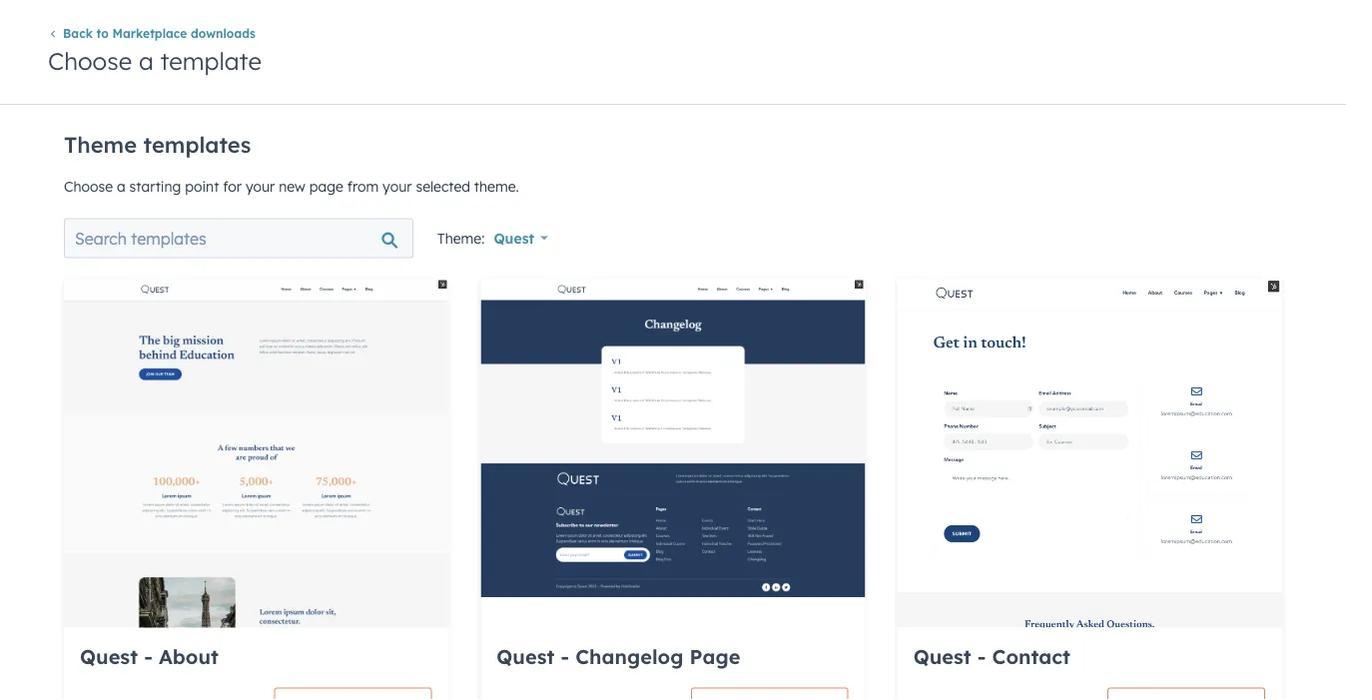 Task type: describe. For each thing, give the bounding box(es) containing it.
point
[[185, 177, 219, 195]]

1 your from the left
[[246, 177, 275, 195]]

page
[[309, 177, 343, 195]]

template selection page description element
[[64, 123, 1283, 198]]

preview image for 'quest - about' template image
[[64, 278, 449, 699]]

page
[[690, 644, 741, 669]]

about
[[159, 644, 219, 669]]

quest - changelog page
[[497, 644, 741, 669]]

contact
[[993, 644, 1071, 669]]

choose a starting point for your new page from your selected theme.
[[64, 177, 519, 195]]

for
[[223, 177, 242, 195]]

- for contact
[[978, 644, 986, 669]]

- for about
[[144, 644, 153, 669]]

theme:
[[438, 229, 485, 247]]

quest for quest - contact
[[914, 644, 972, 669]]

back
[[63, 26, 93, 41]]

choose a template
[[48, 45, 262, 75]]

quest button
[[493, 218, 561, 258]]

theme templates
[[64, 131, 251, 158]]

choose for choose a starting point for your new page from your selected theme.
[[64, 177, 113, 195]]

template
[[160, 45, 262, 75]]



Task type: vqa. For each thing, say whether or not it's contained in the screenshot.
Upgrade
no



Task type: locate. For each thing, give the bounding box(es) containing it.
choose
[[48, 45, 132, 75], [64, 177, 113, 195]]

-
[[144, 644, 153, 669], [561, 644, 570, 669], [978, 644, 986, 669]]

0 vertical spatial a
[[139, 45, 154, 75]]

3 - from the left
[[978, 644, 986, 669]]

a
[[139, 45, 154, 75], [117, 177, 126, 195]]

1 vertical spatial choose
[[64, 177, 113, 195]]

2 - from the left
[[561, 644, 570, 669]]

theme.
[[474, 177, 519, 195]]

0 horizontal spatial your
[[246, 177, 275, 195]]

a down marketplace
[[139, 45, 154, 75]]

back to marketplace downloads
[[63, 26, 256, 41]]

starting
[[129, 177, 181, 195]]

quest for quest - about
[[80, 644, 138, 669]]

- for changelog
[[561, 644, 570, 669]]

changelog
[[576, 644, 684, 669]]

your right 'for'
[[246, 177, 275, 195]]

1 - from the left
[[144, 644, 153, 669]]

0 vertical spatial choose
[[48, 45, 132, 75]]

- left contact
[[978, 644, 986, 669]]

selected
[[416, 177, 470, 195]]

back to marketplace downloads link
[[48, 26, 256, 41]]

quest inside popup button
[[494, 229, 534, 247]]

from
[[347, 177, 379, 195]]

marketplace
[[112, 26, 187, 41]]

choose down theme
[[64, 177, 113, 195]]

0 horizontal spatial -
[[144, 644, 153, 669]]

your
[[246, 177, 275, 195], [383, 177, 412, 195]]

2 horizontal spatial -
[[978, 644, 986, 669]]

a left starting
[[117, 177, 126, 195]]

choose down back
[[48, 45, 132, 75]]

downloads
[[191, 26, 256, 41]]

quest - contact
[[914, 644, 1071, 669]]

choose for choose a template
[[48, 45, 132, 75]]

preview image for 'quest - changelog page' template image
[[481, 278, 866, 598]]

choose inside template selection page description element
[[64, 177, 113, 195]]

templates
[[143, 131, 251, 158]]

1 horizontal spatial your
[[383, 177, 412, 195]]

1 horizontal spatial -
[[561, 644, 570, 669]]

to
[[96, 26, 109, 41]]

- left the changelog at the bottom of page
[[561, 644, 570, 669]]

template search bar search field
[[64, 218, 414, 258]]

2 your from the left
[[383, 177, 412, 195]]

- left "about"
[[144, 644, 153, 669]]

quest for quest - changelog page
[[497, 644, 555, 669]]

quest
[[494, 229, 534, 247], [80, 644, 138, 669], [497, 644, 555, 669], [914, 644, 972, 669]]

new
[[279, 177, 305, 195]]

quest for quest
[[494, 229, 534, 247]]

1 horizontal spatial a
[[139, 45, 154, 75]]

your right from
[[383, 177, 412, 195]]

a for starting
[[117, 177, 126, 195]]

a for template
[[139, 45, 154, 75]]

theme
[[64, 131, 137, 158]]

0 horizontal spatial a
[[117, 177, 126, 195]]

quest - about
[[80, 644, 219, 669]]

1 vertical spatial a
[[117, 177, 126, 195]]

preview image for 'quest - contact' template image
[[898, 278, 1283, 699]]



